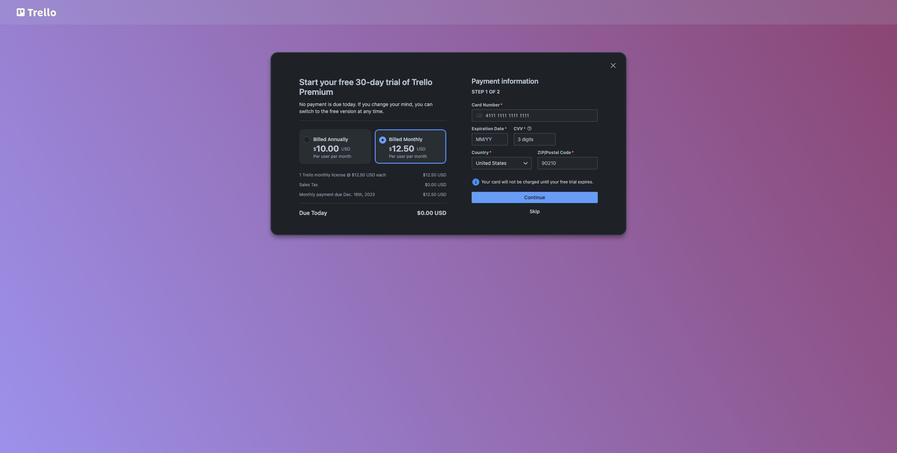 Task type: locate. For each thing, give the bounding box(es) containing it.
* for card number *
[[501, 102, 503, 108]]

$12.50 usd
[[423, 173, 447, 178], [423, 192, 447, 197]]

sales
[[300, 182, 310, 188]]

open cvv tooltip image
[[528, 126, 532, 131]]

united states
[[476, 160, 507, 166]]

1 vertical spatial trello
[[303, 173, 314, 178]]

$12.50 for 2023
[[423, 192, 437, 197]]

* right date
[[505, 126, 507, 132]]

of up mind,
[[403, 77, 410, 87]]

usd
[[342, 147, 351, 152], [417, 147, 426, 152], [367, 173, 376, 178], [438, 173, 447, 178], [438, 182, 447, 188], [438, 192, 447, 197], [435, 210, 447, 216]]

trello up the sales tax
[[303, 173, 314, 178]]

number
[[483, 102, 500, 108]]

0 vertical spatial of
[[403, 77, 410, 87]]

skip
[[530, 209, 540, 215]]

1 horizontal spatial 1
[[486, 89, 488, 95]]

* for zip/postal code *
[[572, 150, 574, 155]]

trello
[[412, 77, 433, 87], [303, 173, 314, 178]]

billed up 12.50 on the left top
[[389, 136, 402, 142]]

1 billed from the left
[[314, 136, 327, 142]]

90210 text field
[[538, 157, 598, 170]]

of inside 'start your free 30-day trial of trello premium'
[[403, 77, 410, 87]]

user down 10.00
[[321, 154, 330, 159]]

trial right day
[[386, 77, 401, 87]]

$0.00
[[425, 182, 437, 188], [417, 210, 434, 216]]

1 $12.50 usd from the top
[[423, 173, 447, 178]]

per for 10.00
[[314, 154, 320, 159]]

$
[[314, 146, 317, 152], [389, 146, 392, 152]]

0 horizontal spatial per
[[314, 154, 320, 159]]

2 $12.50 usd from the top
[[423, 192, 447, 197]]

month inside $ 10.00 usd per user per month
[[339, 154, 352, 159]]

be
[[517, 180, 522, 185]]

1 horizontal spatial user
[[397, 154, 406, 159]]

1 right the step
[[486, 89, 488, 95]]

code
[[561, 150, 572, 155]]

1 vertical spatial $0.00
[[417, 210, 434, 216]]

per for 10.00
[[331, 154, 338, 159]]

time.
[[373, 108, 384, 114]]

$12.50 for $12.50
[[423, 173, 437, 178]]

payment
[[307, 101, 327, 107], [317, 192, 334, 197]]

payment down tax
[[317, 192, 334, 197]]

monthly
[[404, 136, 423, 142], [300, 192, 316, 197]]

card
[[472, 102, 482, 108]]

$ inside $ 12.50 usd per user per month
[[389, 146, 392, 152]]

trial
[[386, 77, 401, 87], [570, 180, 577, 185]]

billed for 12.50
[[389, 136, 402, 142]]

payment up to
[[307, 101, 327, 107]]

user for 12.50
[[397, 154, 406, 159]]

card number *
[[472, 102, 503, 108]]

1 vertical spatial $0.00 usd
[[417, 210, 447, 216]]

usd inside $ 10.00 usd per user per month
[[342, 147, 351, 152]]

payment inside "no payment is due today. if you change your mind, you can switch to the free version at any time."
[[307, 101, 327, 107]]

per down 10.00
[[331, 154, 338, 159]]

1 horizontal spatial of
[[489, 89, 496, 95]]

1 $ from the left
[[314, 146, 317, 152]]

your
[[320, 77, 337, 87], [390, 101, 400, 107], [551, 180, 559, 185]]

your inside 'start your free 30-day trial of trello premium'
[[320, 77, 337, 87]]

monthly
[[315, 173, 331, 178]]

1 horizontal spatial $
[[389, 146, 392, 152]]

cvv *
[[514, 126, 526, 132]]

country *
[[472, 150, 492, 155]]

10.00
[[317, 144, 339, 154]]

trial left the expires.
[[570, 180, 577, 185]]

due today
[[300, 210, 327, 216]]

2 user from the left
[[397, 154, 406, 159]]

will
[[502, 180, 508, 185]]

your right start
[[320, 77, 337, 87]]

1 vertical spatial free
[[330, 108, 339, 114]]

you right 'if'
[[362, 101, 371, 107]]

due
[[333, 101, 342, 107], [335, 192, 342, 197]]

month for 12.50
[[415, 154, 427, 159]]

payment for monthly
[[317, 192, 334, 197]]

due
[[300, 210, 310, 216]]

0 horizontal spatial month
[[339, 154, 352, 159]]

0 vertical spatial 1
[[486, 89, 488, 95]]

free left the 30-
[[339, 77, 354, 87]]

1 per from the left
[[314, 154, 320, 159]]

0 horizontal spatial trial
[[386, 77, 401, 87]]

per inside $ 10.00 usd per user per month
[[314, 154, 320, 159]]

0 vertical spatial $12.50 usd
[[423, 173, 447, 178]]

1 vertical spatial trial
[[570, 180, 577, 185]]

0 vertical spatial $0.00
[[425, 182, 437, 188]]

free down is
[[330, 108, 339, 114]]

to
[[315, 108, 320, 114]]

$0.00 usd
[[425, 182, 447, 188], [417, 210, 447, 216]]

$ down billed annually
[[314, 146, 317, 152]]

* right code on the top
[[572, 150, 574, 155]]

*
[[501, 102, 503, 108], [505, 126, 507, 132], [524, 126, 526, 132], [490, 150, 492, 155], [572, 150, 574, 155]]

change
[[372, 101, 389, 107]]

per down 12.50 on the left top
[[389, 154, 396, 159]]

$0.00 for tax
[[425, 182, 437, 188]]

skip button
[[472, 206, 598, 217]]

per down 12.50 on the left top
[[407, 154, 414, 159]]

per inside $ 10.00 usd per user per month
[[331, 154, 338, 159]]

free
[[339, 77, 354, 87], [330, 108, 339, 114], [561, 180, 568, 185]]

user for 10.00
[[321, 154, 330, 159]]

0 vertical spatial due
[[333, 101, 342, 107]]

0 horizontal spatial your
[[320, 77, 337, 87]]

month
[[339, 154, 352, 159], [415, 154, 427, 159]]

$12.50 usd for 1 trello monthly license @ $12.50 usd each
[[423, 173, 447, 178]]

$12.50
[[352, 173, 366, 178], [423, 173, 437, 178], [423, 192, 437, 197]]

0 vertical spatial trial
[[386, 77, 401, 87]]

0 horizontal spatial $
[[314, 146, 317, 152]]

1 horizontal spatial trello
[[412, 77, 433, 87]]

1 vertical spatial 1
[[300, 173, 301, 178]]

0 vertical spatial trello
[[412, 77, 433, 87]]

per
[[314, 154, 320, 159], [389, 154, 396, 159]]

0 horizontal spatial user
[[321, 154, 330, 159]]

per inside $ 12.50 usd per user per month
[[389, 154, 396, 159]]

1 vertical spatial your
[[390, 101, 400, 107]]

your card will not be charged until your free trial expires.
[[482, 180, 594, 185]]

1 trello monthly license @ $12.50 usd each
[[300, 173, 386, 178]]

user down 12.50 on the left top
[[397, 154, 406, 159]]

free down 90210 text field
[[561, 180, 568, 185]]

0 vertical spatial $0.00 usd
[[425, 182, 447, 188]]

mind,
[[401, 101, 414, 107]]

1 user from the left
[[321, 154, 330, 159]]

$12.50 usd for monthly payment due dec. 16th, 2023
[[423, 192, 447, 197]]

1 horizontal spatial per
[[407, 154, 414, 159]]

month inside $ 12.50 usd per user per month
[[415, 154, 427, 159]]

0 horizontal spatial of
[[403, 77, 410, 87]]

$ down billed monthly
[[389, 146, 392, 152]]

monthly up $ 12.50 usd per user per month
[[404, 136, 423, 142]]

your left mind,
[[390, 101, 400, 107]]

month down annually
[[339, 154, 352, 159]]

step
[[472, 89, 485, 95]]

the
[[321, 108, 329, 114]]

per
[[331, 154, 338, 159], [407, 154, 414, 159]]

month down billed monthly
[[415, 154, 427, 159]]

billed for 10.00
[[314, 136, 327, 142]]

billed monthly
[[389, 136, 423, 142]]

due inside "no payment is due today. if you change your mind, you can switch to the free version at any time."
[[333, 101, 342, 107]]

0 horizontal spatial billed
[[314, 136, 327, 142]]

of left 2
[[489, 89, 496, 95]]

switch
[[300, 108, 314, 114]]

0 vertical spatial monthly
[[404, 136, 423, 142]]

1 month from the left
[[339, 154, 352, 159]]

$0.00 for today
[[417, 210, 434, 216]]

* right number
[[501, 102, 503, 108]]

your right "until"
[[551, 180, 559, 185]]

1 horizontal spatial per
[[389, 154, 396, 159]]

2 billed from the left
[[389, 136, 402, 142]]

monthly down the sales tax
[[300, 192, 316, 197]]

1
[[486, 89, 488, 95], [300, 173, 301, 178]]

$0.00 usd for sales tax
[[425, 182, 447, 188]]

due right is
[[333, 101, 342, 107]]

free inside "no payment is due today. if you change your mind, you can switch to the free version at any time."
[[330, 108, 339, 114]]

date
[[495, 126, 504, 132]]

0 horizontal spatial monthly
[[300, 192, 316, 197]]

2 vertical spatial free
[[561, 180, 568, 185]]

1 horizontal spatial billed
[[389, 136, 402, 142]]

no
[[300, 101, 306, 107]]

you
[[362, 101, 371, 107], [415, 101, 423, 107]]

0 horizontal spatial you
[[362, 101, 371, 107]]

tax
[[311, 182, 318, 188]]

you left "can"
[[415, 101, 423, 107]]

0 vertical spatial free
[[339, 77, 354, 87]]

0 horizontal spatial 1
[[300, 173, 301, 178]]

if
[[358, 101, 361, 107]]

2 per from the left
[[389, 154, 396, 159]]

1 horizontal spatial your
[[390, 101, 400, 107]]

2 per from the left
[[407, 154, 414, 159]]

1 horizontal spatial month
[[415, 154, 427, 159]]

30-
[[356, 77, 370, 87]]

1 vertical spatial monthly
[[300, 192, 316, 197]]

monthly payment due dec. 16th, 2023
[[300, 192, 375, 197]]

day
[[370, 77, 384, 87]]

per down 10.00
[[314, 154, 320, 159]]

user inside $ 12.50 usd per user per month
[[397, 154, 406, 159]]

per inside $ 12.50 usd per user per month
[[407, 154, 414, 159]]

user inside $ 10.00 usd per user per month
[[321, 154, 330, 159]]

$ 12.50 usd per user per month
[[389, 144, 427, 159]]

free inside 'start your free 30-day trial of trello premium'
[[339, 77, 354, 87]]

1 per from the left
[[331, 154, 338, 159]]

* right country
[[490, 150, 492, 155]]

1 vertical spatial of
[[489, 89, 496, 95]]

billed
[[314, 136, 327, 142], [389, 136, 402, 142]]

trello up "can"
[[412, 77, 433, 87]]

trello image
[[15, 4, 58, 20]]

2 vertical spatial your
[[551, 180, 559, 185]]

payment information step 1 of 2
[[472, 77, 539, 95]]

$ 10.00 usd per user per month
[[314, 144, 352, 159]]

country
[[472, 150, 489, 155]]

of
[[403, 77, 410, 87], [489, 89, 496, 95]]

of inside payment information step 1 of 2
[[489, 89, 496, 95]]

0 vertical spatial your
[[320, 77, 337, 87]]

0 vertical spatial payment
[[307, 101, 327, 107]]

user
[[321, 154, 330, 159], [397, 154, 406, 159]]

2 month from the left
[[415, 154, 427, 159]]

annually
[[328, 136, 348, 142]]

charged
[[523, 180, 540, 185]]

expiration date *
[[472, 126, 507, 132]]

1 vertical spatial $12.50 usd
[[423, 192, 447, 197]]

expiration
[[472, 126, 494, 132]]

billed up 10.00
[[314, 136, 327, 142]]

close image
[[610, 61, 618, 70]]

0 horizontal spatial per
[[331, 154, 338, 159]]

1 vertical spatial payment
[[317, 192, 334, 197]]

1 up sales
[[300, 173, 301, 178]]

@
[[347, 173, 351, 178]]

$ inside $ 10.00 usd per user per month
[[314, 146, 317, 152]]

2 $ from the left
[[389, 146, 392, 152]]

1 horizontal spatial you
[[415, 101, 423, 107]]

states
[[493, 160, 507, 166]]

due left "dec."
[[335, 192, 342, 197]]



Task type: describe. For each thing, give the bounding box(es) containing it.
can
[[425, 101, 433, 107]]

1 you from the left
[[362, 101, 371, 107]]

start your free 30-day trial of trello premium
[[300, 77, 433, 97]]

12.50
[[392, 144, 415, 154]]

billed annually
[[314, 136, 348, 142]]

$0.00 usd for due today
[[417, 210, 447, 216]]

1 horizontal spatial trial
[[570, 180, 577, 185]]

$ for 12.50
[[389, 146, 392, 152]]

continue
[[525, 195, 546, 201]]

* for expiration date *
[[505, 126, 507, 132]]

0 horizontal spatial trello
[[303, 173, 314, 178]]

zip/postal
[[538, 150, 560, 155]]

information
[[502, 77, 539, 85]]

2023
[[365, 192, 375, 197]]

zip/postal code *
[[538, 150, 574, 155]]

united
[[476, 160, 491, 166]]

trello inside 'start your free 30-day trial of trello premium'
[[412, 77, 433, 87]]

today
[[311, 210, 327, 216]]

any
[[364, 108, 372, 114]]

payment
[[472, 77, 500, 85]]

your
[[482, 180, 491, 185]]

today.
[[343, 101, 357, 107]]

dec.
[[344, 192, 353, 197]]

2 you from the left
[[415, 101, 423, 107]]

until
[[541, 180, 549, 185]]

start
[[300, 77, 318, 87]]

per for 12.50
[[407, 154, 414, 159]]

1 inside payment information step 1 of 2
[[486, 89, 488, 95]]

at
[[358, 108, 362, 114]]

per for 12.50
[[389, 154, 396, 159]]

1 vertical spatial due
[[335, 192, 342, 197]]

2
[[497, 89, 500, 95]]

16th,
[[354, 192, 364, 197]]

expires.
[[578, 180, 594, 185]]

* left open cvv tooltip image
[[524, 126, 526, 132]]

month for 10.00
[[339, 154, 352, 159]]

sales tax
[[300, 182, 318, 188]]

payment for no
[[307, 101, 327, 107]]

2 horizontal spatial your
[[551, 180, 559, 185]]

your inside "no payment is due today. if you change your mind, you can switch to the free version at any time."
[[390, 101, 400, 107]]

card
[[492, 180, 501, 185]]

is
[[328, 101, 332, 107]]

trial inside 'start your free 30-day trial of trello premium'
[[386, 77, 401, 87]]

continue button
[[472, 192, 598, 203]]

premium
[[300, 87, 333, 97]]

not
[[510, 180, 516, 185]]

$ for 10.00
[[314, 146, 317, 152]]

license
[[332, 173, 346, 178]]

each
[[377, 173, 386, 178]]

usd inside $ 12.50 usd per user per month
[[417, 147, 426, 152]]

no payment is due today. if you change your mind, you can switch to the free version at any time.
[[300, 101, 433, 114]]

1 horizontal spatial monthly
[[404, 136, 423, 142]]

cvv
[[514, 126, 523, 132]]

version
[[340, 108, 357, 114]]



Task type: vqa. For each thing, say whether or not it's contained in the screenshot.


